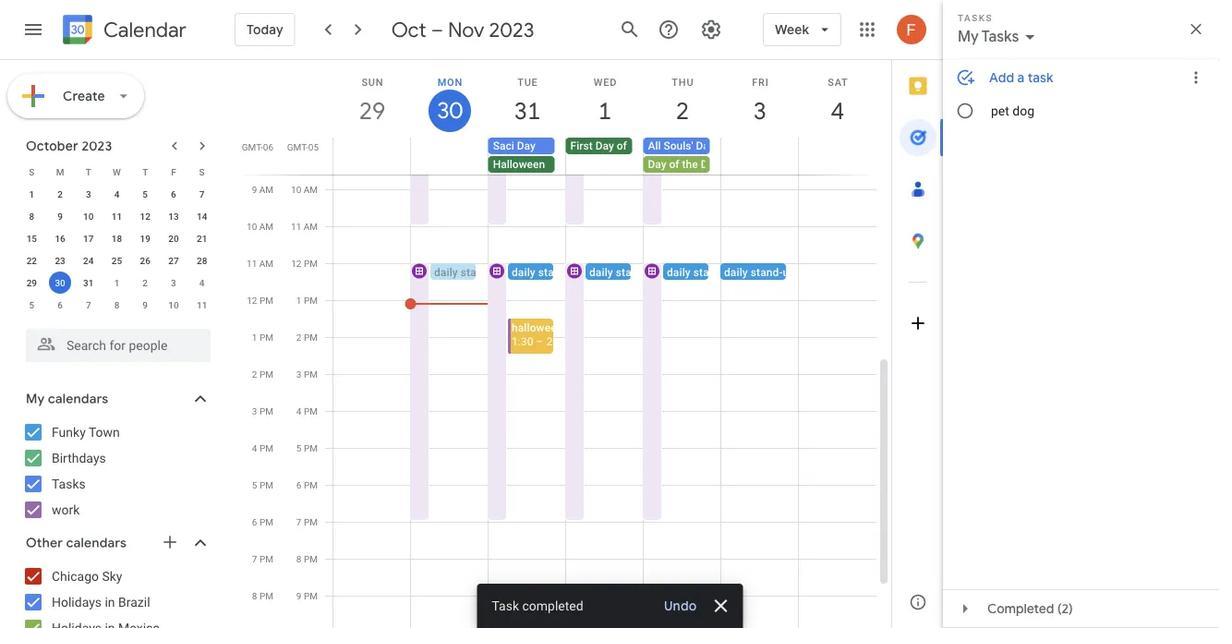 Task type: locate. For each thing, give the bounding box(es) containing it.
0 horizontal spatial –
[[431, 17, 443, 43]]

gmt- up the "9 am"
[[242, 141, 263, 152]]

4 daily stand-up from the left
[[667, 266, 738, 279]]

11 element
[[106, 205, 128, 227]]

row group containing 1
[[18, 183, 216, 316]]

10 down 'november 3' element at the top of page
[[168, 299, 179, 311]]

8 up 15 element
[[29, 211, 34, 222]]

5 up from the left
[[783, 266, 796, 279]]

23 element
[[49, 250, 71, 272]]

0 horizontal spatial 31
[[83, 277, 94, 288]]

30 down 23
[[55, 277, 65, 288]]

11
[[112, 211, 122, 222], [291, 221, 302, 232], [247, 258, 257, 269], [197, 299, 207, 311]]

gmt-
[[242, 141, 263, 152], [287, 141, 308, 152]]

0 vertical spatial 6 pm
[[297, 480, 318, 491]]

s right f
[[199, 166, 205, 177]]

0 horizontal spatial 8 pm
[[252, 591, 274, 602]]

daily for 2nd daily stand-up button
[[512, 266, 536, 279]]

1 vertical spatial 31
[[83, 277, 94, 288]]

8 pm up 9 pm on the left
[[297, 554, 318, 565]]

up for third daily stand-up button from the right
[[648, 266, 661, 279]]

5 stand- from the left
[[751, 266, 783, 279]]

1 stand- from the left
[[461, 266, 493, 279]]

24 element
[[77, 250, 100, 272]]

daily stand-up for 2nd daily stand-up button
[[512, 266, 583, 279]]

0 vertical spatial 12
[[140, 211, 151, 222]]

20 element
[[163, 227, 185, 250]]

26 element
[[134, 250, 156, 272]]

today button
[[235, 7, 295, 52]]

9 for 9 pm
[[297, 591, 302, 602]]

birthdays
[[52, 451, 106, 466]]

november 5 element
[[21, 294, 43, 316]]

1 vertical spatial 4 pm
[[252, 443, 274, 454]]

0 vertical spatial 7 pm
[[297, 517, 318, 528]]

0 vertical spatial 5 pm
[[297, 443, 318, 454]]

31 inside row group
[[83, 277, 94, 288]]

0 horizontal spatial 2 pm
[[252, 369, 274, 380]]

2 daily stand-up from the left
[[512, 266, 583, 279]]

daily stand-up for third daily stand-up button from the right
[[590, 266, 661, 279]]

row containing 15
[[18, 227, 216, 250]]

16
[[55, 233, 65, 244]]

8 pm
[[297, 554, 318, 565], [252, 591, 274, 602]]

oct
[[392, 17, 427, 43]]

1 horizontal spatial 4 pm
[[297, 406, 318, 417]]

tab list
[[893, 60, 944, 577]]

1 pm
[[297, 295, 318, 306], [252, 332, 274, 343]]

10 am right the "9 am"
[[291, 184, 318, 195]]

31 link
[[506, 90, 549, 132]]

oct – nov 2023
[[392, 17, 535, 43]]

10 element
[[77, 205, 100, 227]]

gmt- right 06
[[287, 141, 308, 152]]

1 horizontal spatial day
[[648, 158, 667, 171]]

1 gmt- from the left
[[242, 141, 263, 152]]

1 horizontal spatial 2 pm
[[297, 332, 318, 343]]

row containing saci day
[[325, 138, 892, 175]]

29
[[358, 96, 384, 126], [26, 277, 37, 288]]

2 gmt- from the left
[[287, 141, 308, 152]]

1 horizontal spatial 31
[[513, 96, 540, 126]]

0 vertical spatial 30
[[436, 96, 462, 125]]

31 down 24
[[83, 277, 94, 288]]

1 vertical spatial calendars
[[66, 535, 127, 552]]

5 daily stand-up from the left
[[725, 266, 796, 279]]

2 horizontal spatial 12
[[291, 258, 302, 269]]

17 element
[[77, 227, 100, 250]]

3
[[753, 96, 766, 126], [86, 189, 91, 200], [171, 277, 176, 288], [297, 369, 302, 380], [252, 406, 257, 417]]

0 horizontal spatial gmt-
[[242, 141, 263, 152]]

2023
[[489, 17, 535, 43], [82, 138, 112, 154]]

None search field
[[0, 322, 229, 362]]

daily
[[434, 266, 458, 279], [512, 266, 536, 279], [590, 266, 613, 279], [667, 266, 691, 279], [725, 266, 748, 279]]

2 s from the left
[[199, 166, 205, 177]]

task completed
[[492, 598, 584, 614]]

3 stand- from the left
[[616, 266, 648, 279]]

0 vertical spatial 31
[[513, 96, 540, 126]]

1 horizontal spatial gmt-
[[287, 141, 308, 152]]

week button
[[763, 7, 842, 52]]

11 am down gmt-05
[[291, 221, 318, 232]]

in
[[105, 595, 115, 610]]

15 element
[[21, 227, 43, 250]]

4 stand- from the left
[[694, 266, 726, 279]]

row
[[325, 138, 892, 175], [18, 161, 216, 183], [18, 183, 216, 205], [18, 205, 216, 227], [18, 227, 216, 250], [18, 250, 216, 272], [18, 272, 216, 294], [18, 294, 216, 316]]

calendars for other calendars
[[66, 535, 127, 552]]

all souls' day day of the dead
[[648, 140, 727, 171]]

0 vertical spatial calendars
[[48, 391, 108, 408]]

daily stand-up button
[[431, 263, 540, 280], [508, 263, 617, 280], [586, 263, 695, 280], [664, 263, 773, 280], [721, 263, 830, 280]]

2
[[675, 96, 688, 126], [57, 189, 63, 200], [143, 277, 148, 288], [297, 332, 302, 343], [252, 369, 257, 380]]

1 horizontal spatial –
[[537, 335, 544, 348]]

2 stand- from the left
[[539, 266, 571, 279]]

1 horizontal spatial 5 pm
[[297, 443, 318, 454]]

25
[[112, 255, 122, 266]]

0 horizontal spatial 12
[[140, 211, 151, 222]]

day
[[517, 140, 536, 152], [696, 140, 715, 152], [648, 158, 667, 171]]

30 down the mon
[[436, 96, 462, 125]]

19
[[140, 233, 151, 244]]

october
[[26, 138, 78, 154]]

8 pm left 9 pm on the left
[[252, 591, 274, 602]]

1 horizontal spatial 12
[[247, 295, 257, 306]]

0 horizontal spatial day
[[517, 140, 536, 152]]

saci day button
[[489, 138, 555, 154]]

0 horizontal spatial 12 pm
[[247, 295, 274, 306]]

1 horizontal spatial 11 am
[[291, 221, 318, 232]]

other
[[26, 535, 63, 552]]

11 am right 28 element at left top
[[247, 258, 274, 269]]

10 right the "9 am"
[[291, 184, 302, 195]]

4 up from the left
[[726, 266, 738, 279]]

souls'
[[664, 140, 694, 152]]

5
[[143, 189, 148, 200], [29, 299, 34, 311], [297, 443, 302, 454], [252, 480, 257, 491]]

7
[[199, 189, 205, 200], [86, 299, 91, 311], [297, 517, 302, 528], [252, 554, 257, 565]]

1 vertical spatial 29
[[26, 277, 37, 288]]

0 vertical spatial 4 pm
[[297, 406, 318, 417]]

t
[[86, 166, 91, 177], [142, 166, 148, 177]]

1 horizontal spatial 7 pm
[[297, 517, 318, 528]]

29 down sun
[[358, 96, 384, 126]]

0 horizontal spatial 3 pm
[[252, 406, 274, 417]]

1 horizontal spatial 1 pm
[[297, 295, 318, 306]]

calendars up the chicago sky
[[66, 535, 127, 552]]

1 horizontal spatial s
[[199, 166, 205, 177]]

saci
[[493, 140, 515, 152]]

1 vertical spatial 5 pm
[[252, 480, 274, 491]]

row containing 22
[[18, 250, 216, 272]]

4
[[830, 96, 844, 126], [114, 189, 120, 200], [199, 277, 205, 288], [297, 406, 302, 417], [252, 443, 257, 454]]

30, today element
[[49, 272, 71, 294]]

november 7 element
[[77, 294, 100, 316]]

mon 30
[[436, 76, 463, 125]]

2 daily from the left
[[512, 266, 536, 279]]

0 horizontal spatial 29
[[26, 277, 37, 288]]

0 vertical spatial 1 pm
[[297, 295, 318, 306]]

9 for 9 am
[[252, 184, 257, 195]]

1 vertical spatial –
[[537, 335, 544, 348]]

26
[[140, 255, 151, 266]]

create button
[[7, 74, 144, 118]]

0 horizontal spatial 4 pm
[[252, 443, 274, 454]]

2023 right october
[[82, 138, 112, 154]]

3 up from the left
[[648, 266, 661, 279]]

1 horizontal spatial 30
[[436, 96, 462, 125]]

all
[[648, 140, 661, 152]]

23
[[55, 255, 65, 266]]

1 horizontal spatial 8 pm
[[297, 554, 318, 565]]

holidays in brazil
[[52, 595, 150, 610]]

chicago sky
[[52, 569, 122, 584]]

0 horizontal spatial t
[[86, 166, 91, 177]]

0 vertical spatial –
[[431, 17, 443, 43]]

0 horizontal spatial 7 pm
[[252, 554, 274, 565]]

27
[[168, 255, 179, 266]]

6
[[171, 189, 176, 200], [57, 299, 63, 311], [297, 480, 302, 491], [252, 517, 257, 528]]

row containing 29
[[18, 272, 216, 294]]

18 element
[[106, 227, 128, 250]]

stand- for fifth daily stand-up button from the right
[[461, 266, 493, 279]]

3 cell from the left
[[489, 138, 566, 175]]

0 horizontal spatial 10 am
[[247, 221, 274, 232]]

9
[[252, 184, 257, 195], [57, 211, 63, 222], [143, 299, 148, 311], [297, 591, 302, 602]]

1 horizontal spatial 29
[[358, 96, 384, 126]]

1 horizontal spatial t
[[142, 166, 148, 177]]

2 pm
[[297, 332, 318, 343], [252, 369, 274, 380]]

6 cell from the left
[[799, 138, 876, 175]]

0 vertical spatial 29
[[358, 96, 384, 126]]

day up halloween button
[[517, 140, 536, 152]]

my calendars button
[[4, 384, 229, 414]]

2 link
[[662, 90, 704, 132]]

tasks
[[52, 476, 86, 492]]

my calendars
[[26, 391, 108, 408]]

29 inside 29 element
[[26, 277, 37, 288]]

10
[[291, 184, 302, 195], [83, 211, 94, 222], [247, 221, 257, 232], [168, 299, 179, 311]]

1 daily stand-up from the left
[[434, 266, 506, 279]]

0 horizontal spatial 11 am
[[247, 258, 274, 269]]

calendar element
[[59, 11, 187, 52]]

0 horizontal spatial 30
[[55, 277, 65, 288]]

11 up 18
[[112, 211, 122, 222]]

1 t from the left
[[86, 166, 91, 177]]

1 daily from the left
[[434, 266, 458, 279]]

2 daily stand-up button from the left
[[508, 263, 617, 280]]

cell
[[334, 138, 411, 175], [411, 138, 489, 175], [489, 138, 566, 175], [644, 138, 727, 175], [721, 138, 799, 175], [799, 138, 876, 175]]

3 daily stand-up from the left
[[590, 266, 661, 279]]

1 vertical spatial 8 pm
[[252, 591, 274, 602]]

2 t from the left
[[142, 166, 148, 177]]

2023 right nov
[[489, 17, 535, 43]]

daily for second daily stand-up button from right
[[667, 266, 691, 279]]

november 6 element
[[49, 294, 71, 316]]

9 am
[[252, 184, 274, 195]]

24
[[83, 255, 94, 266]]

1 vertical spatial 30
[[55, 277, 65, 288]]

2 up from the left
[[571, 266, 583, 279]]

10 am down the "9 am"
[[247, 221, 274, 232]]

13 element
[[163, 205, 185, 227]]

– right oct
[[431, 17, 443, 43]]

2 vertical spatial 12
[[247, 295, 257, 306]]

pm
[[304, 258, 318, 269], [260, 295, 274, 306], [304, 295, 318, 306], [260, 332, 274, 343], [304, 332, 318, 343], [260, 369, 274, 380], [304, 369, 318, 380], [260, 406, 274, 417], [304, 406, 318, 417], [260, 443, 274, 454], [304, 443, 318, 454], [260, 480, 274, 491], [304, 480, 318, 491], [260, 517, 274, 528], [304, 517, 318, 528], [260, 554, 274, 565], [304, 554, 318, 565], [260, 591, 274, 602], [304, 591, 318, 602]]

calendars up funky town
[[48, 391, 108, 408]]

row containing 8
[[18, 205, 216, 227]]

october 2023 grid
[[18, 161, 216, 316]]

29 element
[[21, 272, 43, 294]]

0 horizontal spatial 2023
[[82, 138, 112, 154]]

daily stand-up
[[434, 266, 506, 279], [512, 266, 583, 279], [590, 266, 661, 279], [667, 266, 738, 279], [725, 266, 796, 279]]

s left m
[[29, 166, 35, 177]]

– down halloween
[[537, 335, 544, 348]]

row containing s
[[18, 161, 216, 183]]

t left w
[[86, 166, 91, 177]]

4 pm
[[297, 406, 318, 417], [252, 443, 274, 454]]

4 cell from the left
[[644, 138, 727, 175]]

november 2 element
[[134, 272, 156, 294]]

0 vertical spatial 2023
[[489, 17, 535, 43]]

5 daily from the left
[[725, 266, 748, 279]]

1 vertical spatial 12
[[291, 258, 302, 269]]

12
[[140, 211, 151, 222], [291, 258, 302, 269], [247, 295, 257, 306]]

1 inside wed 1
[[598, 96, 611, 126]]

5 pm
[[297, 443, 318, 454], [252, 480, 274, 491]]

holidays
[[52, 595, 102, 610]]

6 pm
[[297, 480, 318, 491], [252, 517, 274, 528]]

0 vertical spatial 12 pm
[[291, 258, 318, 269]]

8
[[29, 211, 34, 222], [114, 299, 120, 311], [297, 554, 302, 565], [252, 591, 257, 602]]

30
[[436, 96, 462, 125], [55, 277, 65, 288]]

grid containing 29
[[237, 60, 892, 628]]

7 pm
[[297, 517, 318, 528], [252, 554, 274, 565]]

0 vertical spatial 3 pm
[[297, 369, 318, 380]]

10 am
[[291, 184, 318, 195], [247, 221, 274, 232]]

19 element
[[134, 227, 156, 250]]

thu 2
[[672, 76, 694, 126]]

daily stand-up for fifth daily stand-up button from the right
[[434, 266, 506, 279]]

november 8 element
[[106, 294, 128, 316]]

grid
[[237, 60, 892, 628]]

the
[[683, 158, 698, 171]]

1 horizontal spatial 12 pm
[[291, 258, 318, 269]]

21 element
[[191, 227, 213, 250]]

november 4 element
[[191, 272, 213, 294]]

11 am
[[291, 221, 318, 232], [247, 258, 274, 269]]

4 daily from the left
[[667, 266, 691, 279]]

up for 2nd daily stand-up button
[[571, 266, 583, 279]]

f
[[171, 166, 176, 177]]

31
[[513, 96, 540, 126], [83, 277, 94, 288]]

m
[[56, 166, 64, 177]]

1 horizontal spatial 10 am
[[291, 184, 318, 195]]

29 down 22
[[26, 277, 37, 288]]

1 horizontal spatial 6 pm
[[297, 480, 318, 491]]

t left f
[[142, 166, 148, 177]]

0 vertical spatial 2 pm
[[297, 332, 318, 343]]

day left of
[[648, 158, 667, 171]]

10 up 17 at left
[[83, 211, 94, 222]]

0 horizontal spatial s
[[29, 166, 35, 177]]

row group
[[18, 183, 216, 316]]

1 vertical spatial 10 am
[[247, 221, 274, 232]]

day up dead
[[696, 140, 715, 152]]

3 daily from the left
[[590, 266, 613, 279]]

2 cell from the left
[[411, 138, 489, 175]]

1 vertical spatial 6 pm
[[252, 517, 274, 528]]

1 vertical spatial 1 pm
[[252, 332, 274, 343]]

1 up from the left
[[493, 266, 506, 279]]

31 down tue
[[513, 96, 540, 126]]

week
[[775, 21, 810, 38]]

2 inside november 2 element
[[143, 277, 148, 288]]

1 vertical spatial 12 pm
[[247, 295, 274, 306]]

0 vertical spatial 8 pm
[[297, 554, 318, 565]]



Task type: describe. For each thing, give the bounding box(es) containing it.
11 right 28 element at left top
[[247, 258, 257, 269]]

halloween
[[512, 321, 563, 334]]

wed 1
[[594, 76, 617, 126]]

funky town
[[52, 425, 120, 440]]

12 element
[[134, 205, 156, 227]]

8 up 9 pm on the left
[[297, 554, 302, 565]]

9 pm
[[297, 591, 318, 602]]

undo
[[664, 598, 697, 615]]

my calendars list
[[4, 418, 229, 525]]

daily for first daily stand-up button from right
[[725, 266, 748, 279]]

15
[[26, 233, 37, 244]]

28
[[197, 255, 207, 266]]

mon
[[438, 76, 463, 88]]

dead
[[701, 158, 727, 171]]

completed
[[523, 598, 584, 614]]

14 element
[[191, 205, 213, 227]]

town
[[89, 425, 120, 440]]

daily stand-up for second daily stand-up button from right
[[667, 266, 738, 279]]

other calendars
[[26, 535, 127, 552]]

tue
[[518, 76, 538, 88]]

brazil
[[118, 595, 150, 610]]

funky
[[52, 425, 86, 440]]

tue 31
[[513, 76, 540, 126]]

29 link
[[351, 90, 394, 132]]

29 inside grid
[[358, 96, 384, 126]]

stand- for first daily stand-up button from right
[[751, 266, 783, 279]]

2 horizontal spatial day
[[696, 140, 715, 152]]

5 daily stand-up button from the left
[[721, 263, 830, 280]]

8 down november 1 element
[[114, 299, 120, 311]]

25 element
[[106, 250, 128, 272]]

calendar heading
[[100, 17, 187, 43]]

saci day halloween
[[493, 140, 545, 171]]

undo button
[[657, 597, 705, 615]]

november 1 element
[[106, 272, 128, 294]]

0 vertical spatial 11 am
[[291, 221, 318, 232]]

sat
[[828, 76, 849, 88]]

05
[[308, 141, 319, 152]]

21
[[197, 233, 207, 244]]

9 for november 9 element
[[143, 299, 148, 311]]

daily for fifth daily stand-up button from the right
[[434, 266, 458, 279]]

chicago
[[52, 569, 99, 584]]

create
[[63, 88, 105, 104]]

3 daily stand-up button from the left
[[586, 263, 695, 280]]

day inside saci day halloween
[[517, 140, 536, 152]]

28 element
[[191, 250, 213, 272]]

30 link
[[429, 90, 471, 132]]

november 11 element
[[191, 294, 213, 316]]

up for second daily stand-up button from right
[[726, 266, 738, 279]]

up for first daily stand-up button from right
[[783, 266, 796, 279]]

1:30
[[512, 335, 534, 348]]

4 inside sat 4
[[830, 96, 844, 126]]

work
[[52, 502, 80, 518]]

1 vertical spatial 2 pm
[[252, 369, 274, 380]]

1 vertical spatial 2023
[[82, 138, 112, 154]]

0 vertical spatial 10 am
[[291, 184, 318, 195]]

sky
[[102, 569, 122, 584]]

22 element
[[21, 250, 43, 272]]

06
[[263, 141, 274, 152]]

31 element
[[77, 272, 100, 294]]

4 link
[[817, 90, 859, 132]]

thu
[[672, 76, 694, 88]]

fri 3
[[752, 76, 769, 126]]

daily for third daily stand-up button from the right
[[590, 266, 613, 279]]

main drawer image
[[22, 18, 44, 41]]

3 link
[[739, 90, 782, 132]]

row inside grid
[[325, 138, 892, 175]]

0 horizontal spatial 1 pm
[[252, 332, 274, 343]]

add other calendars image
[[161, 533, 179, 552]]

all souls' day button
[[644, 138, 715, 154]]

16 element
[[49, 227, 71, 250]]

11 down gmt-05
[[291, 221, 302, 232]]

8 left 9 pm on the left
[[252, 591, 257, 602]]

18
[[112, 233, 122, 244]]

fri
[[752, 76, 769, 88]]

calendar
[[104, 17, 187, 43]]

11 down november 4 element
[[197, 299, 207, 311]]

task
[[492, 598, 519, 614]]

calendars for my calendars
[[48, 391, 108, 408]]

settings menu image
[[701, 18, 723, 41]]

sun 29
[[358, 76, 384, 126]]

row containing 5
[[18, 294, 216, 316]]

tab list inside the side panel section
[[893, 60, 944, 577]]

stand- for second daily stand-up button from right
[[694, 266, 726, 279]]

november 3 element
[[163, 272, 185, 294]]

0 horizontal spatial 6 pm
[[252, 517, 274, 528]]

– inside the halloween office party 1:30 – 2:30pm
[[537, 335, 544, 348]]

my
[[26, 391, 45, 408]]

row containing 1
[[18, 183, 216, 205]]

halloween button
[[489, 156, 555, 173]]

nov
[[448, 17, 485, 43]]

Search for people text field
[[37, 329, 200, 362]]

up for fifth daily stand-up button from the right
[[493, 266, 506, 279]]

14
[[197, 211, 207, 222]]

today
[[247, 21, 283, 38]]

november 9 element
[[134, 294, 156, 316]]

1 vertical spatial 3 pm
[[252, 406, 274, 417]]

party
[[598, 321, 624, 334]]

stand- for third daily stand-up button from the right
[[616, 266, 648, 279]]

1 link
[[584, 90, 627, 132]]

w
[[113, 166, 121, 177]]

1 vertical spatial 11 am
[[247, 258, 274, 269]]

1 horizontal spatial 2023
[[489, 17, 535, 43]]

30 inside the mon 30
[[436, 96, 462, 125]]

sun
[[362, 76, 384, 88]]

halloween office party 1:30 – 2:30pm
[[512, 321, 624, 348]]

gmt- for 06
[[242, 141, 263, 152]]

sat 4
[[828, 76, 849, 126]]

10 down the "9 am"
[[247, 221, 257, 232]]

31 inside grid
[[513, 96, 540, 126]]

other calendars button
[[4, 529, 229, 558]]

office
[[566, 321, 595, 334]]

27 element
[[163, 250, 185, 272]]

gmt-06
[[242, 141, 274, 152]]

gmt-05
[[287, 141, 319, 152]]

30 inside cell
[[55, 277, 65, 288]]

daily stand-up for first daily stand-up button from right
[[725, 266, 796, 279]]

1 s from the left
[[29, 166, 35, 177]]

side panel section
[[892, 60, 944, 628]]

30 cell
[[46, 272, 74, 294]]

17
[[83, 233, 94, 244]]

5 cell from the left
[[721, 138, 799, 175]]

cell containing saci day
[[489, 138, 566, 175]]

1 horizontal spatial 3 pm
[[297, 369, 318, 380]]

halloween
[[493, 158, 545, 171]]

20
[[168, 233, 179, 244]]

other calendars list
[[4, 562, 229, 628]]

0 horizontal spatial 5 pm
[[252, 480, 274, 491]]

gmt- for 05
[[287, 141, 308, 152]]

1 vertical spatial 7 pm
[[252, 554, 274, 565]]

day of the dead button
[[644, 156, 727, 173]]

of
[[670, 158, 680, 171]]

1 cell from the left
[[334, 138, 411, 175]]

october 2023
[[26, 138, 112, 154]]

2 inside thu 2
[[675, 96, 688, 126]]

stand- for 2nd daily stand-up button
[[539, 266, 571, 279]]

2:30pm
[[547, 335, 585, 348]]

22
[[26, 255, 37, 266]]

13
[[168, 211, 179, 222]]

1 daily stand-up button from the left
[[431, 263, 540, 280]]

november 10 element
[[163, 294, 185, 316]]

12 inside 12 element
[[140, 211, 151, 222]]

4 daily stand-up button from the left
[[664, 263, 773, 280]]

3 inside fri 3
[[753, 96, 766, 126]]

wed
[[594, 76, 617, 88]]

cell containing all souls' day
[[644, 138, 727, 175]]



Task type: vqa. For each thing, say whether or not it's contained in the screenshot.
with to the middle
no



